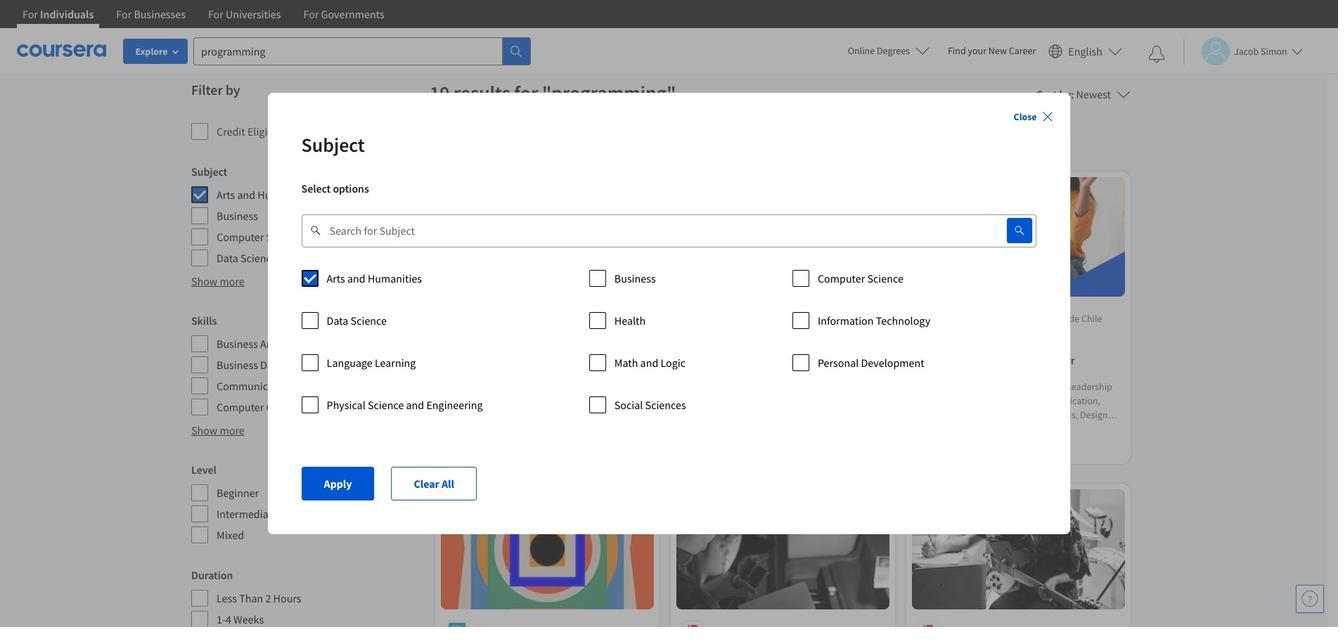 Task type: locate. For each thing, give the bounding box(es) containing it.
for
[[23, 7, 38, 21], [116, 7, 132, 21], [208, 7, 224, 21], [303, 7, 319, 21]]

analysis inside skills group
[[260, 337, 299, 351]]

business for business analysis
[[217, 337, 258, 351]]

0 vertical spatial arts
[[217, 188, 235, 202]]

graphics),
[[493, 420, 534, 433]]

1 show more button from the top
[[191, 273, 245, 290]]

more down 'communication'
[[220, 423, 245, 437]]

product, down strategy
[[935, 423, 971, 436]]

skills you'll gain computer programming
[[682, 364, 855, 377]]

analysis down 'operations,'
[[1003, 423, 1037, 436]]

0 vertical spatial data science
[[217, 251, 277, 265]]

1 vertical spatial computer science
[[818, 271, 904, 286]]

0 vertical spatial show more button
[[191, 273, 245, 290]]

coursera project network
[[706, 313, 811, 325]]

close button
[[1008, 104, 1059, 129]]

communication, inside graphic design, design and product, visual design, communication, computer graphic techniques, computer graphics, creativity, graph theory, visualization (computer graphics), interactive design
[[542, 378, 611, 391]]

product, up engineering
[[447, 378, 482, 391]]

skills inside skills group
[[191, 314, 217, 328]]

0 horizontal spatial computer science
[[217, 230, 302, 244]]

1 show from the top
[[191, 274, 218, 288]]

analysis, down the leadership
[[1042, 409, 1078, 422]]

0 vertical spatial communication,
[[542, 378, 611, 391]]

less
[[217, 591, 237, 605]]

0 horizontal spatial by
[[225, 81, 240, 98]]

programming
[[799, 364, 855, 377]]

1 horizontal spatial data
[[327, 314, 348, 328]]

en
[[991, 353, 1003, 367]]

skills left you'll
[[682, 364, 705, 377]]

california
[[470, 313, 510, 325]]

1 vertical spatial arts and humanities
[[327, 271, 422, 286]]

1 horizontal spatial subject
[[301, 132, 365, 158]]

0 vertical spatial computer science
[[217, 230, 302, 244]]

graphics,
[[447, 406, 485, 419]]

1 horizontal spatial analysis
[[1003, 423, 1037, 436]]

arts down subject group
[[327, 271, 345, 286]]

1 vertical spatial communication,
[[1032, 395, 1101, 407]]

1 vertical spatial analysis
[[1003, 423, 1037, 436]]

19 results for "programming"
[[430, 80, 676, 105]]

1 show more from the top
[[191, 274, 245, 288]]

development inside skills group
[[260, 358, 324, 372]]

and inside graphic design, design and product, visual design, communication, computer graphic techniques, computer graphics, creativity, graph theory, visualization (computer graphics), interactive design
[[616, 364, 631, 377]]

more
[[220, 274, 245, 288], [220, 423, 245, 437]]

data
[[217, 251, 238, 265], [327, 314, 348, 328], [1021, 409, 1040, 422]]

engineering
[[426, 398, 483, 412]]

of
[[549, 313, 557, 325]]

2 show more from the top
[[191, 423, 245, 437]]

0 horizontal spatial humanities
[[258, 188, 312, 202]]

arts and humanities
[[217, 188, 312, 202], [327, 271, 422, 286]]

computer science inside select subject options element
[[818, 271, 904, 286]]

1 horizontal spatial arts
[[327, 271, 345, 286]]

1 vertical spatial show more button
[[191, 422, 245, 439]]

show more button for computer
[[191, 422, 245, 439]]

development down "technology" at the right of page
[[861, 356, 925, 370]]

skills
[[191, 314, 217, 328], [682, 364, 705, 377]]

design down the leadership
[[1080, 409, 1108, 422]]

development down business analysis
[[260, 358, 324, 372]]

pontificia universidad católica de chile
[[942, 313, 1102, 325]]

find your new career
[[948, 44, 1036, 57]]

for for universities
[[208, 7, 224, 21]]

show more for data science
[[191, 274, 245, 288]]

find
[[948, 44, 966, 57]]

techniques,
[[524, 392, 573, 405]]

0 horizontal spatial development
[[260, 358, 324, 372]]

1 horizontal spatial development
[[861, 356, 925, 370]]

0 vertical spatial analysis,
[[1029, 381, 1065, 393]]

0 vertical spatial product,
[[447, 378, 482, 391]]

development for personal development
[[861, 356, 925, 370]]

4 for from the left
[[303, 7, 319, 21]]

results
[[454, 80, 510, 105]]

business inside business analysis, leadership and management, strategy, communication, strategy and operations, data analysis, design and product, market analysis
[[991, 381, 1027, 393]]

technology
[[876, 314, 930, 328]]

gain
[[732, 364, 751, 377]]

communication, down the leadership
[[1032, 395, 1101, 407]]

data science
[[217, 251, 277, 265], [327, 314, 387, 328]]

1 horizontal spatial data science
[[327, 314, 387, 328]]

0 horizontal spatial arts and humanities
[[217, 188, 312, 202]]

social
[[614, 398, 643, 412]]

hours
[[273, 591, 301, 605]]

1 vertical spatial data
[[327, 314, 348, 328]]

1 vertical spatial show more
[[191, 423, 245, 437]]

personal
[[818, 356, 859, 370]]

skills for skills you'll gain computer programming
[[682, 364, 705, 377]]

arts right the
[[574, 313, 590, 325]]

graphic down 'communication'
[[266, 400, 303, 414]]

analysis, down computador
[[1029, 381, 1065, 393]]

business for business analysis, leadership and management, strategy, communication, strategy and operations, data analysis, design and product, market analysis
[[991, 381, 1027, 393]]

2 show from the top
[[191, 423, 218, 437]]

1 vertical spatial skills
[[682, 364, 705, 377]]

el
[[1005, 353, 1014, 367]]

0 vertical spatial skills
[[191, 314, 217, 328]]

the
[[559, 313, 572, 325]]

help center image
[[1302, 591, 1319, 608]]

management,
[[935, 395, 992, 407]]

1 vertical spatial subject
[[191, 165, 227, 179]]

product, inside business analysis, leadership and management, strategy, communication, strategy and operations, data analysis, design and product, market analysis
[[935, 423, 971, 436]]

0 horizontal spatial data
[[217, 251, 238, 265]]

0 horizontal spatial skills
[[191, 314, 217, 328]]

more for data
[[220, 274, 245, 288]]

2 vertical spatial arts
[[574, 313, 590, 325]]

1 horizontal spatial product,
[[935, 423, 971, 436]]

select subject options element
[[301, 264, 1037, 433]]

1 vertical spatial data science
[[327, 314, 387, 328]]

english
[[1068, 44, 1103, 58]]

career
[[1009, 44, 1036, 57]]

1-
[[217, 613, 226, 627]]

2 vertical spatial data
[[1021, 409, 1040, 422]]

new
[[989, 44, 1007, 57]]

4
[[226, 613, 231, 627]]

information
[[818, 314, 874, 328]]

0 horizontal spatial analysis
[[260, 337, 299, 351]]

0 horizontal spatial arts
[[217, 188, 235, 202]]

None search field
[[193, 37, 531, 65]]

language
[[327, 356, 373, 370]]

science
[[266, 230, 302, 244], [241, 251, 277, 265], [867, 271, 904, 286], [351, 314, 387, 328], [368, 398, 404, 412]]

pontificia
[[942, 313, 981, 325]]

0 horizontal spatial product,
[[447, 378, 482, 391]]

duration group
[[191, 567, 421, 627]]

level group
[[191, 461, 421, 544]]

coursera image
[[17, 40, 106, 62]]

19
[[430, 80, 450, 105]]

communication, up theory,
[[542, 378, 611, 391]]

1 vertical spatial product,
[[935, 423, 971, 436]]

0 vertical spatial show
[[191, 274, 218, 288]]

clear all
[[414, 477, 454, 491]]

1 horizontal spatial communication,
[[1032, 395, 1101, 407]]

2 for from the left
[[116, 7, 132, 21]]

show for computer
[[191, 423, 218, 437]]

sonidos digitales: síntesis y procesamiento en el computador link
[[918, 335, 1120, 369]]

beginner
[[217, 486, 259, 500]]

1 horizontal spatial skills
[[682, 364, 705, 377]]

development inside select subject options element
[[861, 356, 925, 370]]

subject up select options
[[301, 132, 365, 158]]

1 horizontal spatial arts and humanities
[[327, 271, 422, 286]]

0 vertical spatial data
[[217, 251, 238, 265]]

1 vertical spatial show
[[191, 423, 218, 437]]

duration
[[191, 568, 233, 582]]

math
[[614, 356, 638, 370]]

for left individuals
[[23, 7, 38, 21]]

1 for from the left
[[23, 7, 38, 21]]

show more
[[191, 274, 245, 288], [191, 423, 245, 437]]

0 vertical spatial more
[[220, 274, 245, 288]]

subject down credit
[[191, 165, 227, 179]]

1 vertical spatial more
[[220, 423, 245, 437]]

for left governments at the top left of page
[[303, 7, 319, 21]]

1 horizontal spatial computer science
[[818, 271, 904, 286]]

0 vertical spatial analysis
[[260, 337, 299, 351]]

2 horizontal spatial data
[[1021, 409, 1040, 422]]

1 more from the top
[[220, 274, 245, 288]]

for left businesses
[[116, 7, 132, 21]]

analysis,
[[1029, 381, 1065, 393], [1042, 409, 1078, 422]]

2 horizontal spatial arts
[[574, 313, 590, 325]]

0 vertical spatial design,
[[554, 364, 584, 377]]

physical science and engineering
[[327, 398, 483, 412]]

subject
[[301, 132, 365, 158], [191, 165, 227, 179]]

de
[[1069, 313, 1080, 325]]

computer graphic techniques
[[217, 400, 359, 414]]

1 vertical spatial humanities
[[368, 271, 422, 286]]

0 horizontal spatial communication,
[[542, 378, 611, 391]]

0 horizontal spatial subject
[[191, 165, 227, 179]]

for businesses
[[116, 7, 186, 21]]

arts inside subject group
[[217, 188, 235, 202]]

subject inside dialog
[[301, 132, 365, 158]]

data inside subject group
[[217, 251, 238, 265]]

techniques
[[305, 400, 359, 414]]

learning
[[375, 356, 416, 370]]

2 more from the top
[[220, 423, 245, 437]]

1 horizontal spatial by
[[1059, 87, 1071, 101]]

arts down credit
[[217, 188, 235, 202]]

2 show more button from the top
[[191, 422, 245, 439]]

y
[[1042, 336, 1048, 351]]

0 horizontal spatial data science
[[217, 251, 277, 265]]

skills up business analysis
[[191, 314, 217, 328]]

by right the sort on the top right of the page
[[1059, 87, 1071, 101]]

0 vertical spatial show more
[[191, 274, 245, 288]]

business
[[217, 209, 258, 223], [614, 271, 656, 286], [217, 337, 258, 351], [217, 358, 258, 372], [991, 381, 1027, 393]]

0 vertical spatial humanities
[[258, 188, 312, 202]]

humanities inside subject group
[[258, 188, 312, 202]]

show more button
[[191, 273, 245, 290], [191, 422, 245, 439]]

by right filter
[[225, 81, 240, 98]]

sort by : newest
[[1037, 87, 1111, 101]]

graphic inside skills group
[[266, 400, 303, 414]]

for left universities
[[208, 7, 224, 21]]

development
[[861, 356, 925, 370], [260, 358, 324, 372]]

graphic up creativity, on the bottom left of the page
[[490, 392, 522, 405]]

0 vertical spatial subject
[[301, 132, 365, 158]]

1 horizontal spatial design,
[[554, 364, 584, 377]]

subject group
[[191, 163, 421, 267]]

product, inside graphic design, design and product, visual design, communication, computer graphic techniques, computer graphics, creativity, graph theory, visualization (computer graphics), interactive design
[[447, 378, 482, 391]]

show
[[191, 274, 218, 288], [191, 423, 218, 437]]

design left the 'math'
[[586, 364, 614, 377]]

1 horizontal spatial humanities
[[368, 271, 422, 286]]

1 vertical spatial arts
[[327, 271, 345, 286]]

mixed
[[217, 528, 244, 542]]

0 vertical spatial arts and humanities
[[217, 188, 312, 202]]

for for businesses
[[116, 7, 132, 21]]

analysis up business development
[[260, 337, 299, 351]]

1 vertical spatial design,
[[510, 378, 541, 391]]

for
[[514, 80, 538, 105]]

universities
[[226, 7, 281, 21]]

more up business analysis
[[220, 274, 245, 288]]

analysis inside business analysis, leadership and management, strategy, communication, strategy and operations, data analysis, design and product, market analysis
[[1003, 423, 1037, 436]]

1-4 weeks
[[217, 613, 264, 627]]

skills group
[[191, 312, 421, 416]]

computer science
[[217, 230, 302, 244], [818, 271, 904, 286]]

3 for from the left
[[208, 7, 224, 21]]



Task type: vqa. For each thing, say whether or not it's contained in the screenshot.
'Clear All'
yes



Task type: describe. For each thing, give the bounding box(es) containing it.
governments
[[321, 7, 384, 21]]

individuals
[[40, 7, 94, 21]]

by for filter
[[225, 81, 240, 98]]

computer inside skills group
[[217, 400, 264, 414]]

business development
[[217, 358, 324, 372]]

banner navigation
[[11, 0, 396, 39]]

newest
[[1076, 87, 1111, 101]]

show more button for data
[[191, 273, 245, 290]]

business inside select subject options element
[[614, 271, 656, 286]]

apply
[[324, 477, 352, 491]]

business for business development
[[217, 358, 258, 372]]

subject dialog
[[268, 93, 1071, 534]]

select options
[[301, 181, 369, 195]]

operations,
[[971, 409, 1019, 422]]

leadership
[[1067, 381, 1112, 393]]

less than 2 hours
[[217, 591, 301, 605]]

computador
[[1016, 353, 1075, 367]]

weeks
[[234, 613, 264, 627]]

síntesis
[[1004, 336, 1040, 351]]

math and logic
[[614, 356, 686, 370]]

credit eligible
[[217, 124, 282, 139]]

show more for computer graphic techniques
[[191, 423, 245, 437]]

clear
[[414, 477, 439, 491]]

social sciences
[[614, 398, 686, 412]]

communication, inside business analysis, leadership and management, strategy, communication, strategy and operations, data analysis, design and product, market analysis
[[1032, 395, 1101, 407]]

market
[[973, 423, 1001, 436]]

development for business development
[[260, 358, 324, 372]]

business analysis
[[217, 337, 299, 351]]

data inside business analysis, leadership and management, strategy, communication, strategy and operations, data analysis, design and product, market analysis
[[1021, 409, 1040, 422]]

and inside subject group
[[237, 188, 255, 202]]

0 horizontal spatial design,
[[510, 378, 541, 391]]

california institute of the arts
[[470, 313, 590, 325]]

apply button
[[301, 467, 374, 501]]

physical
[[327, 398, 366, 412]]

1 vertical spatial analysis,
[[1042, 409, 1078, 422]]

businesses
[[134, 7, 186, 21]]

:
[[1071, 87, 1074, 101]]

(computer
[[447, 420, 491, 433]]

Search by keyword search field
[[330, 214, 974, 248]]

design down visualization
[[582, 420, 610, 433]]

search image
[[1014, 225, 1026, 236]]

computer inside select subject options element
[[818, 271, 865, 286]]

institute
[[512, 313, 547, 325]]

theory,
[[557, 406, 589, 419]]

"programming"
[[542, 80, 676, 105]]

computer inside subject group
[[217, 230, 264, 244]]

level
[[191, 463, 216, 477]]

business inside subject group
[[217, 209, 258, 223]]

network
[[776, 313, 811, 325]]

for for governments
[[303, 7, 319, 21]]

all
[[442, 477, 454, 491]]

digitales:
[[958, 336, 1002, 351]]

skills for skills
[[191, 314, 217, 328]]

universidad
[[983, 313, 1032, 325]]

católica
[[1034, 313, 1067, 325]]

data science inside select subject options element
[[327, 314, 387, 328]]

sonidos
[[918, 336, 956, 351]]

business analysis, leadership and management, strategy, communication, strategy and operations, data analysis, design and product, market analysis
[[918, 381, 1112, 436]]

logic
[[661, 356, 686, 370]]

than
[[239, 591, 263, 605]]

show for data
[[191, 274, 218, 288]]

filter
[[191, 81, 223, 98]]

filter by
[[191, 81, 240, 98]]

interactive
[[536, 420, 580, 433]]

intermediate
[[217, 507, 278, 521]]

select
[[301, 181, 331, 195]]

sort
[[1037, 87, 1057, 101]]

for individuals
[[23, 7, 94, 21]]

design inside business analysis, leadership and management, strategy, communication, strategy and operations, data analysis, design and product, market analysis
[[1080, 409, 1108, 422]]

creativity,
[[487, 406, 528, 419]]

2
[[265, 591, 271, 605]]

english button
[[1043, 28, 1128, 74]]

graphic up techniques,
[[520, 364, 552, 377]]

for governments
[[303, 7, 384, 21]]

you'll
[[707, 364, 731, 377]]

chile
[[1081, 313, 1102, 325]]

sciences
[[645, 398, 686, 412]]

for universities
[[208, 7, 281, 21]]

communication
[[217, 379, 292, 393]]

language learning
[[327, 356, 416, 370]]

for for individuals
[[23, 7, 38, 21]]

data inside select subject options element
[[327, 314, 348, 328]]

visualization
[[591, 406, 643, 419]]

procesamiento
[[918, 353, 989, 367]]

computer science inside subject group
[[217, 230, 302, 244]]

personal development
[[818, 356, 925, 370]]

humanities inside select subject options element
[[368, 271, 422, 286]]

find your new career link
[[941, 42, 1043, 60]]

by for sort
[[1059, 87, 1071, 101]]

graph
[[530, 406, 555, 419]]

arts inside select subject options element
[[327, 271, 345, 286]]

subject inside group
[[191, 165, 227, 179]]

more for computer
[[220, 423, 245, 437]]

graphic design, design and product, visual design, communication, computer graphic techniques, computer graphics, creativity, graph theory, visualization (computer graphics), interactive design
[[447, 364, 643, 433]]

data science inside subject group
[[217, 251, 277, 265]]

clear all button
[[391, 467, 477, 501]]

show notifications image
[[1148, 46, 1165, 63]]

close
[[1014, 110, 1037, 123]]

credit
[[217, 124, 245, 139]]

sonidos digitales: síntesis y procesamiento en el computador
[[918, 336, 1075, 367]]

strategy
[[918, 409, 952, 422]]

arts and humanities inside subject group
[[217, 188, 312, 202]]

arts and humanities inside select subject options element
[[327, 271, 422, 286]]



